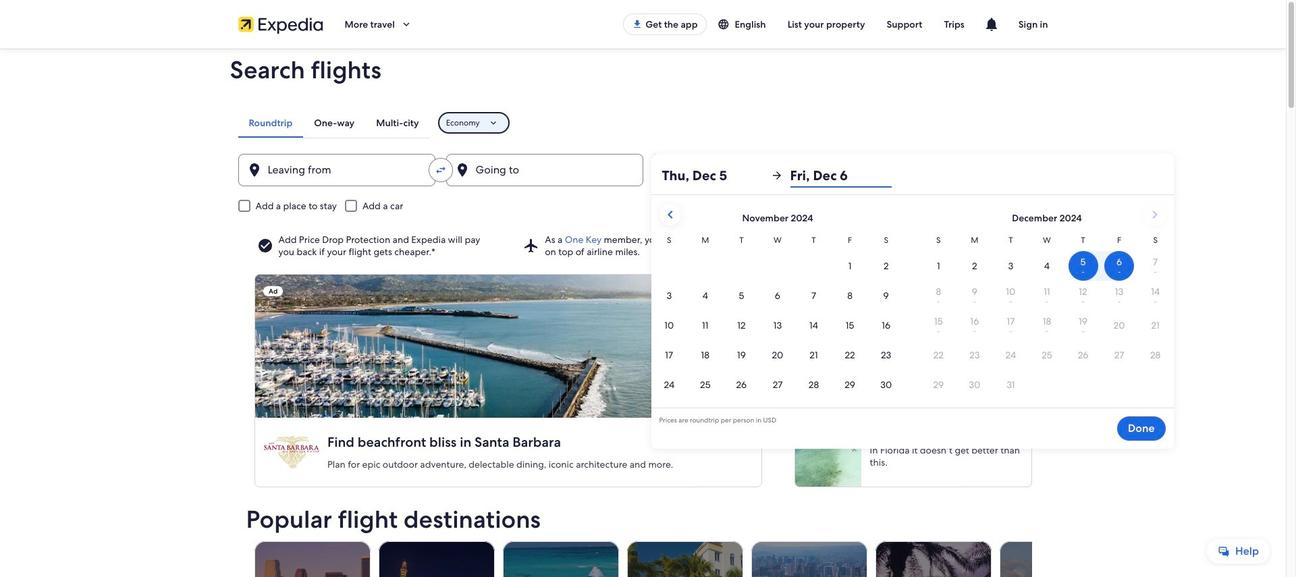 Task type: vqa. For each thing, say whether or not it's contained in the screenshot.
Download The App Button image
yes



Task type: describe. For each thing, give the bounding box(es) containing it.
more travel image
[[400, 18, 412, 30]]

los angeles flights image
[[254, 541, 370, 577]]

popular flight destinations region
[[238, 506, 1116, 577]]



Task type: locate. For each thing, give the bounding box(es) containing it.
previous month image
[[662, 207, 678, 223]]

las vegas flights image
[[378, 541, 495, 577]]

download the app button image
[[632, 19, 643, 30]]

new york flights image
[[1000, 541, 1116, 577]]

communication center icon image
[[984, 16, 1000, 32]]

small image
[[717, 18, 735, 30]]

honolulu flights image
[[751, 541, 867, 577]]

swap origin and destination values image
[[434, 164, 447, 176]]

main content
[[0, 49, 1286, 577]]

tab list
[[238, 108, 430, 138]]

miami flights image
[[627, 541, 743, 577]]

cancun flights image
[[503, 541, 619, 577]]

next month image
[[1147, 207, 1163, 223]]

expedia logo image
[[238, 15, 323, 34]]

orlando flights image
[[875, 541, 991, 577]]



